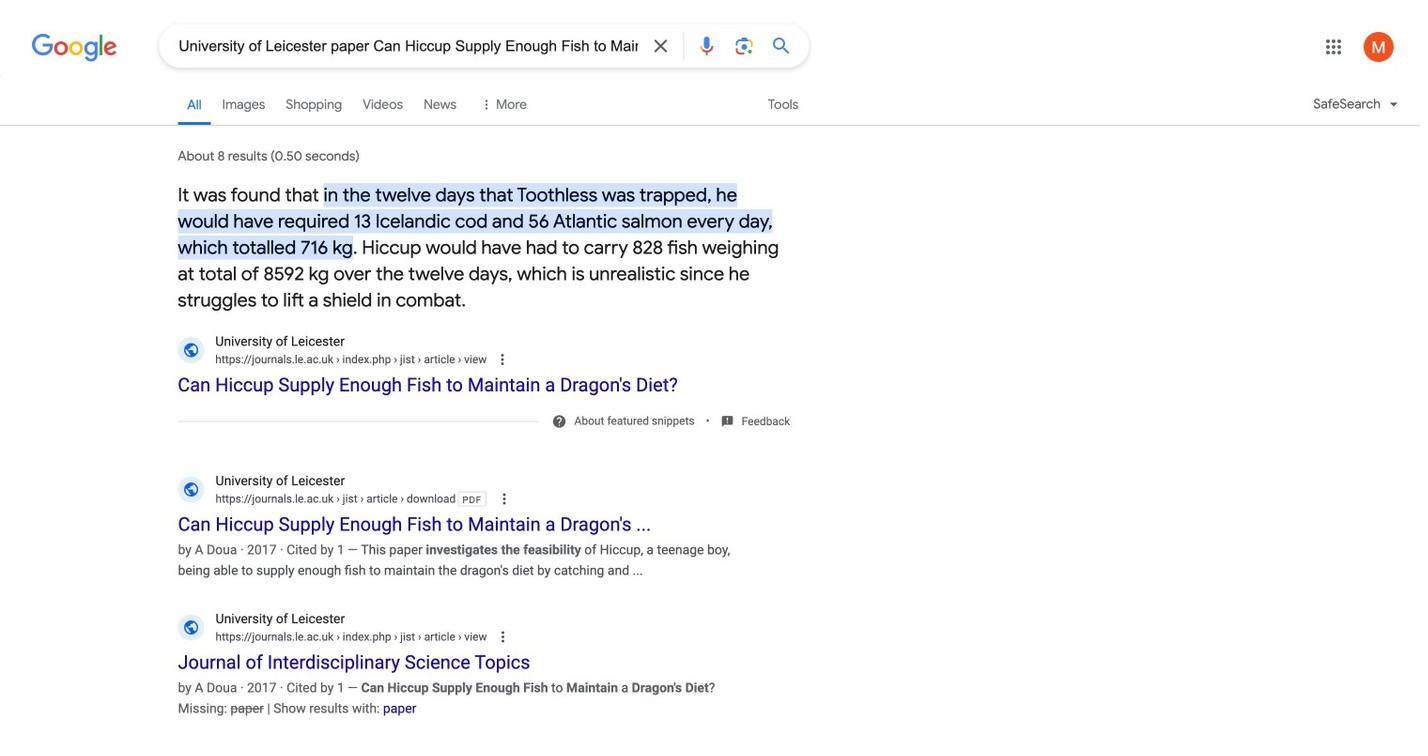 Task type: describe. For each thing, give the bounding box(es) containing it.
search by voice image
[[696, 35, 718, 57]]

Search text field
[[179, 36, 638, 59]]



Task type: locate. For each thing, give the bounding box(es) containing it.
None text field
[[334, 353, 487, 366], [215, 491, 456, 508], [334, 353, 487, 366], [215, 491, 456, 508]]

None text field
[[215, 351, 487, 368], [334, 493, 456, 506], [215, 629, 487, 646], [334, 631, 487, 644], [215, 351, 487, 368], [334, 493, 456, 506], [215, 629, 487, 646], [334, 631, 487, 644]]

search by image image
[[733, 35, 756, 57]]

google image
[[31, 34, 118, 62]]

None search field
[[0, 23, 809, 68]]

navigation
[[0, 83, 1421, 136]]



Task type: vqa. For each thing, say whether or not it's contained in the screenshot.
right CURRENCIES
no



